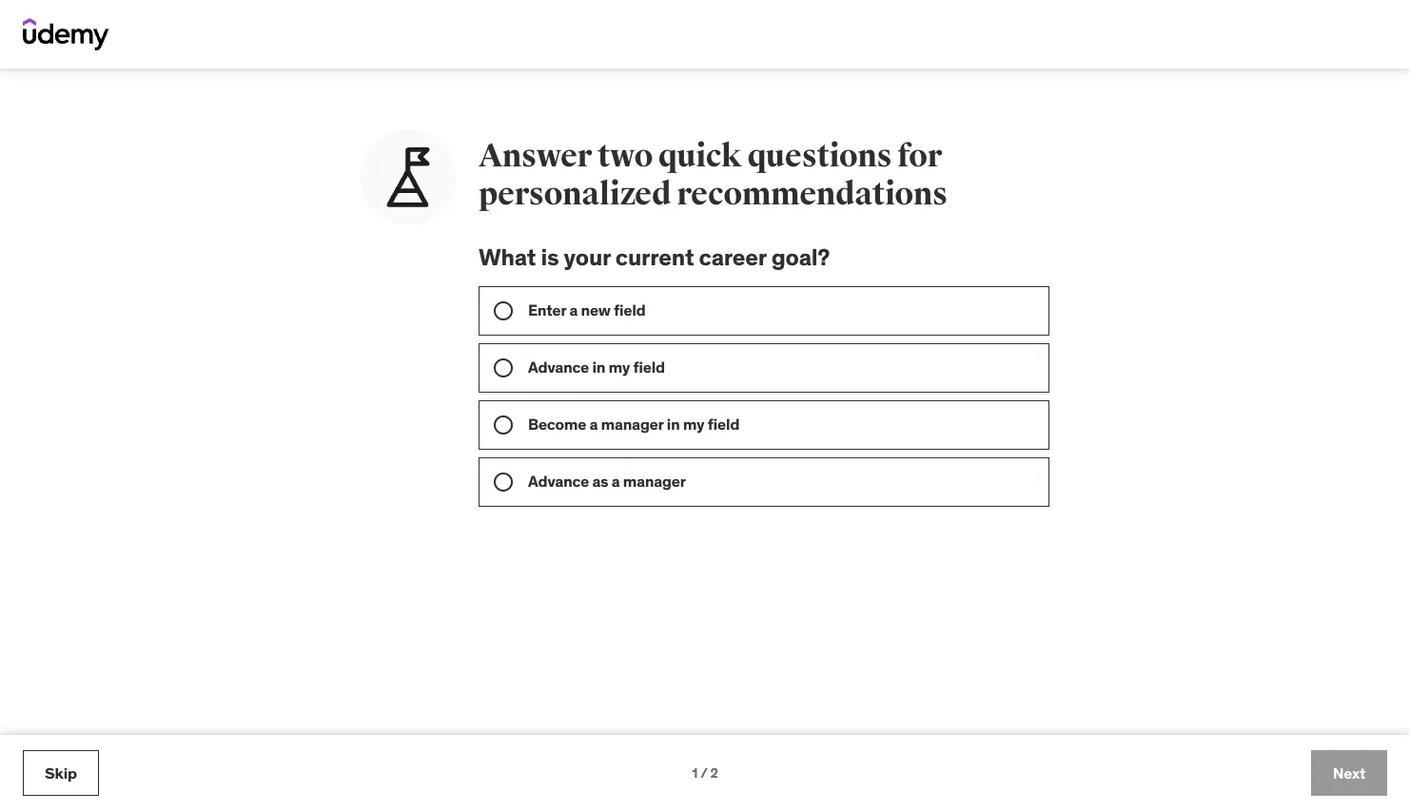 Task type: locate. For each thing, give the bounding box(es) containing it.
2 advance from the top
[[528, 472, 589, 491]]

2 vertical spatial a
[[612, 472, 620, 491]]

a for become
[[590, 415, 598, 434]]

0 vertical spatial manager
[[601, 415, 664, 434]]

0 vertical spatial in
[[592, 358, 606, 377]]

recommendations
[[677, 174, 948, 214]]

1 advance from the top
[[528, 358, 589, 377]]

advance as a manager
[[528, 472, 686, 491]]

next button
[[1312, 751, 1388, 797]]

in
[[592, 358, 606, 377], [667, 415, 680, 434]]

advance up become
[[528, 358, 589, 377]]

your
[[564, 243, 611, 271]]

1 vertical spatial my
[[683, 415, 705, 434]]

in up advance as a manager
[[667, 415, 680, 434]]

/
[[701, 765, 708, 782]]

a
[[570, 301, 578, 320], [590, 415, 598, 434], [612, 472, 620, 491]]

field for advance in my field
[[633, 358, 665, 377]]

1 vertical spatial in
[[667, 415, 680, 434]]

a left new
[[570, 301, 578, 320]]

1 horizontal spatial a
[[590, 415, 598, 434]]

field for enter a new field
[[614, 301, 646, 320]]

0 vertical spatial a
[[570, 301, 578, 320]]

for
[[898, 136, 942, 176]]

current
[[616, 243, 694, 271]]

become
[[528, 415, 587, 434]]

manager
[[601, 415, 664, 434], [623, 472, 686, 491]]

skip
[[45, 764, 77, 783]]

skip link
[[23, 751, 99, 797]]

my
[[609, 358, 630, 377], [683, 415, 705, 434]]

advance
[[528, 358, 589, 377], [528, 472, 589, 491]]

1 / 2
[[692, 765, 718, 782]]

0 horizontal spatial a
[[570, 301, 578, 320]]

0 horizontal spatial in
[[592, 358, 606, 377]]

enter a new field
[[528, 301, 646, 320]]

1 vertical spatial a
[[590, 415, 598, 434]]

in down new
[[592, 358, 606, 377]]

0 vertical spatial field
[[614, 301, 646, 320]]

manager up advance as a manager
[[601, 415, 664, 434]]

advance for advance in my field
[[528, 358, 589, 377]]

1 vertical spatial manager
[[623, 472, 686, 491]]

manager right as
[[623, 472, 686, 491]]

1 vertical spatial field
[[633, 358, 665, 377]]

1
[[692, 765, 698, 782]]

0 vertical spatial advance
[[528, 358, 589, 377]]

a right as
[[612, 472, 620, 491]]

goal?
[[772, 243, 830, 271]]

a right become
[[590, 415, 598, 434]]

0 vertical spatial my
[[609, 358, 630, 377]]

advance left as
[[528, 472, 589, 491]]

field
[[614, 301, 646, 320], [633, 358, 665, 377], [708, 415, 740, 434]]

1 vertical spatial advance
[[528, 472, 589, 491]]

0 horizontal spatial my
[[609, 358, 630, 377]]



Task type: describe. For each thing, give the bounding box(es) containing it.
advance for advance as a manager
[[528, 472, 589, 491]]

what is your current career goal?
[[479, 243, 830, 271]]

as
[[592, 472, 609, 491]]

udemy image
[[23, 18, 109, 50]]

become a manager in my field
[[528, 415, 740, 434]]

answer
[[479, 136, 592, 176]]

2 vertical spatial field
[[708, 415, 740, 434]]

career
[[699, 243, 767, 271]]

next
[[1333, 764, 1366, 783]]

is
[[541, 243, 559, 271]]

answer two quick questions for personalized recommendations
[[479, 136, 948, 214]]

a for enter
[[570, 301, 578, 320]]

enter
[[528, 301, 566, 320]]

1 horizontal spatial in
[[667, 415, 680, 434]]

advance in my field
[[528, 358, 665, 377]]

1 horizontal spatial my
[[683, 415, 705, 434]]

quick
[[658, 136, 742, 176]]

what
[[479, 243, 536, 271]]

two
[[598, 136, 653, 176]]

new
[[581, 301, 611, 320]]

questions
[[748, 136, 892, 176]]

personalized
[[479, 174, 671, 214]]

2 horizontal spatial a
[[612, 472, 620, 491]]

2
[[711, 765, 718, 782]]



Task type: vqa. For each thing, say whether or not it's contained in the screenshot.
the Mark review by Rebecca R. as helpful icon
no



